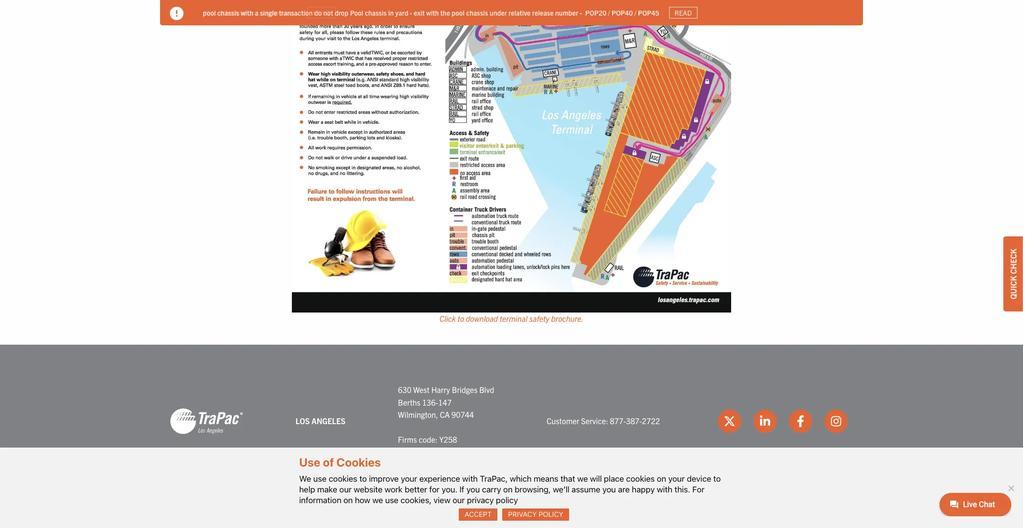 Task type: locate. For each thing, give the bounding box(es) containing it.
1 horizontal spatial we
[[578, 475, 588, 484]]

read link right "pop45"
[[670, 7, 698, 19]]

1 vertical spatial we
[[373, 496, 383, 506]]

pool left schedule
[[203, 8, 216, 17]]

1 read link from the left
[[307, 7, 336, 19]]

2 chassis from the left
[[365, 8, 387, 17]]

gate
[[266, 8, 279, 17]]

1 horizontal spatial -
[[580, 8, 583, 17]]

chassis left in
[[365, 8, 387, 17]]

los angeles image
[[170, 408, 243, 435]]

3 chassis from the left
[[467, 8, 489, 17]]

experience
[[420, 475, 460, 484]]

cookies up make on the bottom
[[329, 475, 358, 484]]

&
[[529, 509, 534, 518]]

terminal
[[500, 314, 528, 324]]

0 horizontal spatial use
[[313, 475, 327, 484]]

2 / from the left
[[635, 8, 637, 17]]

0 horizontal spatial on
[[344, 496, 353, 506]]

work
[[385, 485, 403, 495]]

you
[[467, 485, 480, 495], [603, 485, 616, 495]]

to right device
[[714, 475, 721, 484]]

for
[[693, 485, 705, 495]]

0 horizontal spatial cookies
[[329, 475, 358, 484]]

relative
[[509, 8, 531, 17]]

use up make on the bottom
[[313, 475, 327, 484]]

2722
[[642, 417, 660, 426]]

1 horizontal spatial use
[[385, 496, 399, 506]]

/
[[609, 8, 611, 17], [635, 8, 637, 17]]

privacy policy
[[508, 511, 564, 519]]

schedule
[[219, 8, 246, 17]]

1 your from the left
[[401, 475, 417, 484]]

2 horizontal spatial chassis
[[467, 8, 489, 17]]

2 under from the left
[[490, 8, 507, 17]]

1 vertical spatial use
[[385, 496, 399, 506]]

download
[[466, 314, 498, 324]]

read right "pop45"
[[675, 8, 692, 17]]

under left 'relative' on the top of page
[[490, 8, 507, 17]]

/ left "pop45"
[[635, 8, 637, 17]]

1 you from the left
[[467, 485, 480, 495]]

of
[[323, 456, 334, 470]]

with left the
[[427, 8, 439, 17]]

to up website
[[360, 475, 367, 484]]

136-
[[422, 398, 438, 408]]

all rights reserved. trapac llc © 2023
[[348, 509, 484, 518]]

privacy
[[508, 511, 537, 519]]

0 horizontal spatial /
[[609, 8, 611, 17]]

code: up 2704
[[419, 435, 438, 445]]

cookies up happy in the bottom right of the page
[[626, 475, 655, 484]]

cookies
[[337, 456, 381, 470]]

chassis
[[218, 8, 240, 17], [365, 8, 387, 17], [467, 8, 489, 17]]

flips
[[203, 8, 217, 17]]

/ left pop40
[[609, 8, 611, 17]]

1 horizontal spatial pool
[[452, 8, 465, 17]]

1 horizontal spatial cookies
[[626, 475, 655, 484]]

blvd
[[480, 385, 494, 395]]

for
[[430, 485, 440, 495]]

0 vertical spatial our
[[340, 485, 352, 495]]

387-
[[626, 417, 642, 426]]

cookies
[[329, 475, 358, 484], [626, 475, 655, 484]]

2 cookies from the left
[[626, 475, 655, 484]]

policy
[[539, 511, 564, 519]]

1 horizontal spatial /
[[635, 8, 637, 17]]

berths
[[398, 398, 421, 408]]

pool
[[203, 8, 216, 17], [452, 8, 465, 17]]

1 vertical spatial our
[[453, 496, 465, 506]]

reserved.
[[386, 509, 421, 518]]

1 pool from the left
[[203, 8, 216, 17]]

our
[[340, 485, 352, 495], [453, 496, 465, 506]]

wilmington,
[[398, 410, 438, 420]]

use
[[299, 456, 321, 470]]

your up better
[[401, 475, 417, 484]]

on
[[657, 475, 667, 484], [504, 485, 513, 495], [344, 496, 353, 506]]

1 horizontal spatial under
[[490, 8, 507, 17]]

chassis right 'flips'
[[218, 8, 240, 17]]

0 vertical spatial we
[[578, 475, 588, 484]]

2 read link from the left
[[670, 7, 698, 19]]

1 horizontal spatial chassis
[[365, 8, 387, 17]]

firms code:  y258 port code:  2704
[[398, 435, 457, 458]]

click to download terminal safety brochure.
[[440, 314, 584, 324]]

1 vertical spatial on
[[504, 485, 513, 495]]

customer
[[547, 417, 580, 426]]

you right "if"
[[467, 485, 480, 495]]

0 horizontal spatial we
[[373, 496, 383, 506]]

1 chassis from the left
[[218, 8, 240, 17]]

1 horizontal spatial to
[[458, 314, 464, 324]]

1 horizontal spatial you
[[603, 485, 616, 495]]

0 horizontal spatial read link
[[307, 7, 336, 19]]

- left 'exit'
[[410, 8, 413, 17]]

how
[[355, 496, 371, 506]]

yard
[[396, 8, 409, 17]]

trapac
[[422, 509, 447, 518]]

read left drop
[[313, 8, 330, 17]]

our down "if"
[[453, 496, 465, 506]]

improve
[[369, 475, 399, 484]]

under left gate
[[247, 8, 265, 17]]

safety
[[530, 314, 550, 324]]

browsing,
[[515, 485, 551, 495]]

west
[[413, 385, 430, 395]]

quick check link
[[1004, 237, 1024, 312]]

read link
[[307, 7, 336, 19], [670, 7, 698, 19]]

0 horizontal spatial you
[[467, 485, 480, 495]]

quick check
[[1009, 249, 1019, 300]]

check
[[1009, 249, 1019, 274]]

we'll
[[553, 485, 570, 495]]

ca
[[440, 410, 450, 420]]

pool right the
[[452, 8, 465, 17]]

harry
[[432, 385, 450, 395]]

1 cookies from the left
[[329, 475, 358, 484]]

0 horizontal spatial chassis
[[218, 8, 240, 17]]

chassis right the
[[467, 8, 489, 17]]

on left device
[[657, 475, 667, 484]]

code: right port
[[414, 448, 433, 458]]

to right click
[[458, 314, 464, 324]]

not
[[324, 8, 334, 17]]

on up all
[[344, 496, 353, 506]]

1 read from the left
[[313, 8, 330, 17]]

with
[[241, 8, 254, 17], [427, 8, 439, 17], [463, 475, 478, 484], [657, 485, 673, 495]]

los angeles
[[296, 417, 346, 426]]

0 vertical spatial on
[[657, 475, 667, 484]]

you down place
[[603, 485, 616, 495]]

customer service: 877-387-2722
[[547, 417, 660, 426]]

0 horizontal spatial our
[[340, 485, 352, 495]]

1 horizontal spatial our
[[453, 496, 465, 506]]

0 horizontal spatial read
[[313, 8, 330, 17]]

that
[[561, 475, 575, 484]]

firms
[[398, 435, 417, 445]]

read link right "hours"
[[307, 7, 336, 19]]

click to download terminal safety brochure. link
[[292, 0, 732, 326]]

under
[[247, 8, 265, 17], [490, 8, 507, 17]]

trapac,
[[480, 475, 508, 484]]

code:
[[419, 435, 438, 445], [414, 448, 433, 458]]

1 horizontal spatial read link
[[670, 7, 698, 19]]

- right number
[[580, 8, 583, 17]]

2 read from the left
[[675, 8, 692, 17]]

our right make on the bottom
[[340, 485, 352, 495]]

your
[[401, 475, 417, 484], [669, 475, 685, 484]]

we up the assume on the bottom right of page
[[578, 475, 588, 484]]

privacy
[[467, 496, 494, 506]]

safety & security |
[[504, 509, 571, 518]]

630
[[398, 385, 412, 395]]

use
[[313, 475, 327, 484], [385, 496, 399, 506]]

no image
[[1007, 484, 1016, 494]]

0 horizontal spatial under
[[247, 8, 265, 17]]

your up this.
[[669, 475, 685, 484]]

1 horizontal spatial on
[[504, 485, 513, 495]]

|
[[568, 509, 570, 518]]

on up policy
[[504, 485, 513, 495]]

pop40
[[612, 8, 633, 17]]

device
[[687, 475, 712, 484]]

security
[[535, 509, 566, 518]]

information
[[299, 496, 342, 506]]

exit
[[414, 8, 425, 17]]

in
[[389, 8, 394, 17]]

we up rights
[[373, 496, 383, 506]]

this.
[[675, 485, 691, 495]]

use down work
[[385, 496, 399, 506]]

0 vertical spatial use
[[313, 475, 327, 484]]

0 horizontal spatial pool
[[203, 8, 216, 17]]

1 horizontal spatial your
[[669, 475, 685, 484]]

0 horizontal spatial -
[[410, 8, 413, 17]]

1 horizontal spatial read
[[675, 8, 692, 17]]

2 pool from the left
[[452, 8, 465, 17]]

1 vertical spatial code:
[[414, 448, 433, 458]]

footer
[[0, 345, 1024, 529]]

footer containing 630 west harry bridges blvd
[[0, 345, 1024, 529]]

0 horizontal spatial your
[[401, 475, 417, 484]]



Task type: vqa. For each thing, say whether or not it's contained in the screenshot.
The January associated with January 12, 2023
no



Task type: describe. For each thing, give the bounding box(es) containing it.
do
[[315, 8, 322, 17]]

bridges
[[452, 385, 478, 395]]

2 horizontal spatial to
[[714, 475, 721, 484]]

safety
[[504, 509, 528, 518]]

accept link
[[459, 509, 498, 522]]

policy
[[496, 496, 518, 506]]

0 horizontal spatial to
[[360, 475, 367, 484]]

2 your from the left
[[669, 475, 685, 484]]

©
[[462, 509, 467, 518]]

means
[[534, 475, 559, 484]]

website
[[354, 485, 383, 495]]

1 under from the left
[[247, 8, 265, 17]]

630 west harry bridges blvd berths 136-147 wilmington, ca 90744
[[398, 385, 494, 420]]

cookies,
[[401, 496, 432, 506]]

2 you from the left
[[603, 485, 616, 495]]

0 vertical spatial code:
[[419, 435, 438, 445]]

accept
[[465, 511, 492, 519]]

assume
[[572, 485, 601, 495]]

with left this.
[[657, 485, 673, 495]]

pop45
[[639, 8, 660, 17]]

use of cookies we use cookies to improve your experience with trapac, which means that we will place cookies on your device to help make our website work better for you. if you carry on browsing, we'll assume you are happy with this. for information on how we use cookies, view our privacy policy
[[299, 456, 721, 506]]

view
[[434, 496, 451, 506]]

safety & security link
[[504, 509, 566, 518]]

solid image
[[170, 7, 184, 21]]

are
[[618, 485, 630, 495]]

we
[[299, 475, 311, 484]]

angeles
[[312, 417, 346, 426]]

read for pool chassis with a single transaction  do not drop pool chassis in yard -  exit with the pool chassis under relative release number -  pop20 / pop40 / pop45
[[675, 8, 692, 17]]

transaction
[[279, 8, 313, 17]]

port
[[398, 448, 412, 458]]

hours
[[281, 8, 298, 17]]

make
[[317, 485, 337, 495]]

click
[[440, 314, 456, 324]]

place
[[604, 475, 624, 484]]

y258
[[439, 435, 457, 445]]

which
[[510, 475, 532, 484]]

if
[[460, 485, 465, 495]]

read for flips schedule under gate hours
[[313, 8, 330, 17]]

better
[[405, 485, 427, 495]]

happy
[[632, 485, 655, 495]]

1 - from the left
[[410, 8, 413, 17]]

pool
[[351, 8, 364, 17]]

2 horizontal spatial on
[[657, 475, 667, 484]]

help
[[299, 485, 315, 495]]

release
[[533, 8, 554, 17]]

you.
[[442, 485, 458, 495]]

2 vertical spatial on
[[344, 496, 353, 506]]

2023
[[469, 509, 484, 518]]

read link for pool chassis with a single transaction  do not drop pool chassis in yard -  exit with the pool chassis under relative release number -  pop20 / pop40 / pop45
[[670, 7, 698, 19]]

llc
[[449, 509, 460, 518]]

all
[[348, 509, 359, 518]]

will
[[590, 475, 602, 484]]

privacy policy link
[[503, 509, 569, 522]]

2704
[[435, 448, 452, 458]]

the
[[441, 8, 451, 17]]

brochure.
[[552, 314, 584, 324]]

quick
[[1009, 276, 1019, 300]]

2 - from the left
[[580, 8, 583, 17]]

pool chassis with a single transaction  do not drop pool chassis in yard -  exit with the pool chassis under relative release number -  pop20 / pop40 / pop45
[[203, 8, 660, 17]]

rights
[[361, 509, 384, 518]]

147
[[438, 398, 452, 408]]

877-
[[610, 417, 626, 426]]

1 / from the left
[[609, 8, 611, 17]]

flips schedule under gate hours
[[203, 8, 298, 17]]

read link for flips schedule under gate hours
[[307, 7, 336, 19]]

pop20
[[586, 8, 607, 17]]

with up "if"
[[463, 475, 478, 484]]

los
[[296, 417, 310, 426]]

carry
[[482, 485, 501, 495]]

with left a
[[241, 8, 254, 17]]

drop
[[335, 8, 349, 17]]

a
[[255, 8, 259, 17]]



